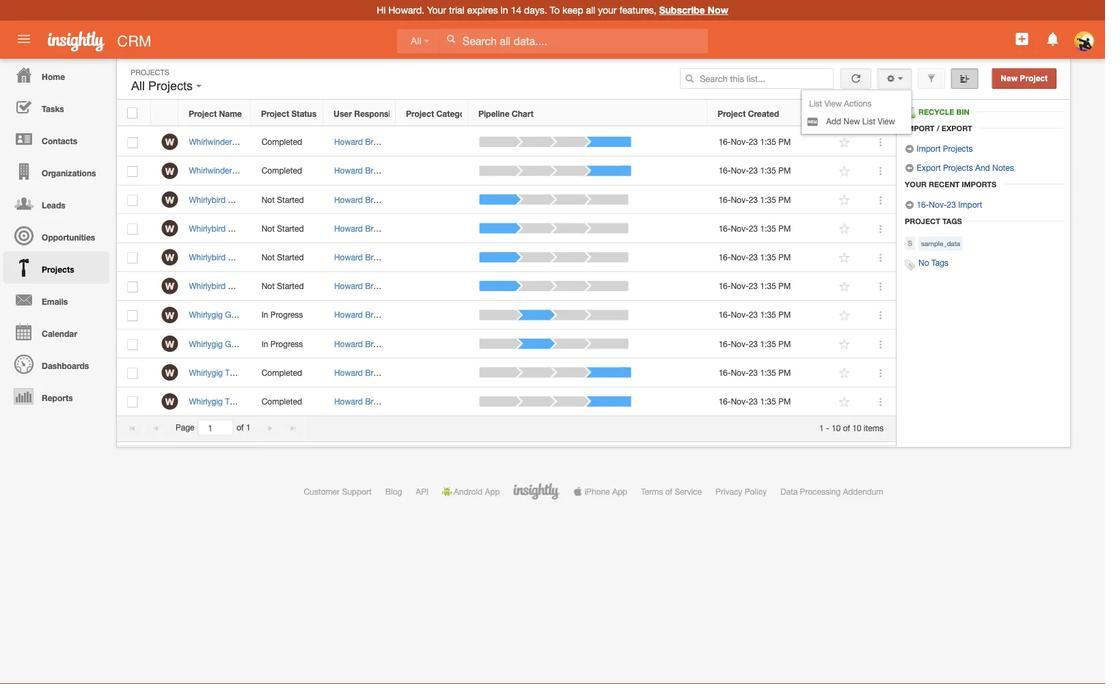 Task type: vqa. For each thing, say whether or not it's contained in the screenshot.
the by
no



Task type: locate. For each thing, give the bounding box(es) containing it.
tasks
[[42, 104, 64, 114]]

howard brown link for samantha
[[334, 368, 389, 378]]

1 - 10 of 10 items
[[820, 423, 884, 433]]

howard for miyazaki
[[334, 397, 363, 406]]

industries up the lee on the top left of the page
[[300, 166, 336, 176]]

project left category
[[406, 109, 434, 118]]

cell for samantha
[[396, 359, 469, 388]]

3 16-nov-23 1:35 pm from the top
[[719, 195, 791, 204]]

not started
[[262, 195, 304, 204], [262, 224, 304, 233], [262, 253, 304, 262], [262, 281, 304, 291]]

not started cell down whirlwinder x520 - warbucks industries - roger mills
[[251, 186, 324, 214]]

1 right 1 field
[[246, 423, 251, 433]]

2 g950 from the top
[[228, 224, 248, 233]]

whirlybird for whirlybird g950 - sirius corp. - tina martin
[[189, 224, 226, 233]]

howard brown down sakda
[[334, 368, 389, 378]]

x250 up whirlygig g250 - jakubowski llc - barbara lane on the left of the page
[[228, 281, 247, 291]]

samantha
[[346, 368, 384, 378]]

x250
[[228, 253, 247, 262], [228, 281, 247, 291]]

howard for nicole
[[334, 253, 363, 262]]

7 cell from the top
[[396, 301, 469, 330]]

1 whirlygig from the top
[[189, 310, 223, 320]]

2 g250 from the top
[[225, 339, 245, 349]]

8 w link from the top
[[162, 336, 178, 352]]

1 vertical spatial x250
[[228, 281, 247, 291]]

1:35 for mills
[[761, 166, 777, 176]]

brown right sakda
[[365, 339, 389, 349]]

5 follow image from the top
[[839, 338, 852, 351]]

howard brown link for nicole
[[334, 253, 389, 262]]

of right 1 field
[[237, 423, 244, 433]]

brown
[[365, 137, 389, 147], [365, 166, 389, 176], [365, 195, 389, 204], [365, 224, 389, 233], [365, 253, 389, 262], [365, 281, 389, 291], [365, 310, 389, 320], [365, 339, 389, 349], [365, 368, 389, 378], [365, 397, 389, 406]]

x250 for cyberdyne
[[228, 253, 247, 262]]

howard brown up sakda
[[334, 310, 389, 320]]

projects inside button
[[148, 79, 193, 93]]

import down imports
[[959, 200, 983, 209]]

- left 'globex'
[[250, 195, 254, 204]]

warbucks for t920
[[251, 397, 288, 406]]

x250 left "cyberdyne"
[[228, 253, 247, 262]]

0 vertical spatial circle arrow right image
[[905, 144, 915, 154]]

all down crm
[[131, 79, 145, 93]]

2 howard from the top
[[334, 166, 363, 176]]

whirlygig t920 - warbucks industries - wayne miyazaki
[[189, 397, 393, 406]]

1 vertical spatial in progress
[[262, 339, 303, 349]]

1 vertical spatial all
[[131, 79, 145, 93]]

1 vertical spatial warbucks
[[255, 281, 291, 291]]

1 horizontal spatial new
[[1001, 74, 1018, 83]]

in progress cell
[[251, 301, 324, 330], [251, 330, 324, 359]]

export projects and notes
[[915, 163, 1015, 172]]

add new list view
[[827, 116, 896, 126]]

16- for lane
[[719, 310, 731, 320]]

hi howard. your trial expires in 14 days. to keep all your features, subscribe now
[[377, 4, 729, 16]]

16-nov-23 1:35 pm cell
[[709, 128, 828, 157], [709, 157, 828, 186], [709, 186, 828, 214], [709, 214, 828, 243], [709, 243, 828, 272], [709, 272, 828, 301], [709, 301, 828, 330], [709, 330, 828, 359], [709, 359, 828, 388], [709, 388, 828, 416]]

whirlybird g950 - sirius corp. - tina martin
[[189, 224, 348, 233]]

follow image for lane
[[839, 309, 852, 322]]

16- for miyazaki
[[719, 397, 731, 406]]

1 pm from the top
[[779, 137, 791, 147]]

trading
[[289, 368, 316, 378]]

w
[[165, 137, 174, 148], [165, 165, 174, 177], [165, 194, 174, 206], [165, 223, 174, 234], [165, 252, 174, 263], [165, 281, 174, 292], [165, 310, 174, 321], [165, 339, 174, 350], [165, 367, 174, 379], [165, 396, 174, 408]]

16-nov-23 1:35 pm cell for mills
[[709, 157, 828, 186]]

10 1:35 from the top
[[761, 397, 777, 406]]

10 pm from the top
[[779, 397, 791, 406]]

1 vertical spatial new
[[844, 116, 861, 126]]

whirlwinder for whirlwinder x520 - warbucks industries - roger mills
[[189, 166, 232, 176]]

emails
[[42, 297, 68, 306]]

howard for smith
[[334, 281, 363, 291]]

w link for whirlybird g950 - sirius corp. - tina martin
[[162, 220, 178, 237]]

w link for whirlygig t920 - warbucks industries - wayne miyazaki
[[162, 393, 178, 410]]

circle arrow right image inside 16-nov-23 import link
[[905, 200, 915, 210]]

in
[[262, 310, 268, 320], [262, 339, 268, 349]]

0 vertical spatial g950
[[228, 195, 248, 204]]

3 16-nov-23 1:35 pm cell from the top
[[709, 186, 828, 214]]

organizations
[[42, 168, 96, 178]]

- left cynthia
[[322, 137, 326, 147]]

oceanic up nakatomi
[[253, 339, 283, 349]]

projects up all projects
[[131, 68, 170, 77]]

howard left 'mills'
[[334, 166, 363, 176]]

started for industries
[[277, 281, 304, 291]]

started left tina
[[277, 224, 304, 233]]

all projects button
[[128, 76, 205, 96]]

9 brown from the top
[[365, 368, 389, 378]]

0 vertical spatial industries
[[300, 166, 336, 176]]

whirlygig t920 - nakatomi trading corp. - samantha wright
[[189, 368, 410, 378]]

project down "notifications" icon
[[1021, 74, 1048, 83]]

howard right the lee on the top left of the page
[[334, 195, 363, 204]]

blog link
[[386, 487, 402, 497]]

1 whirlybird from the top
[[189, 195, 226, 204]]

7 w link from the top
[[162, 307, 178, 323]]

4 not from the top
[[262, 281, 275, 291]]

started for -
[[277, 195, 304, 204]]

started for corp.
[[277, 224, 304, 233]]

howard brown link down lane
[[334, 339, 389, 349]]

1 vertical spatial in
[[262, 339, 268, 349]]

7 pm from the top
[[779, 310, 791, 320]]

of right terms
[[666, 487, 673, 497]]

follow image for nicole
[[839, 252, 852, 265]]

completed cell up the "whirlygig t920 - warbucks industries - wayne miyazaki"
[[251, 359, 324, 388]]

1 vertical spatial t920
[[225, 397, 244, 406]]

1 howard from the top
[[334, 137, 363, 147]]

nov- for mills
[[731, 166, 749, 176]]

3 completed from the top
[[262, 368, 302, 378]]

lane
[[353, 310, 371, 320]]

not started down whirlwinder x520 - warbucks industries - roger mills
[[262, 195, 304, 204]]

0 vertical spatial whirlwinder
[[189, 137, 232, 147]]

howard up carlos
[[334, 253, 363, 262]]

6 pm from the top
[[779, 281, 791, 291]]

16-nov-23 1:35 pm for lane
[[719, 310, 791, 320]]

1 vertical spatial list
[[863, 116, 876, 126]]

howard brown link up sakda
[[334, 310, 389, 320]]

0 vertical spatial in progress
[[262, 310, 303, 320]]

nicole
[[359, 253, 382, 262]]

w for whirlygig t920 - warbucks industries - wayne miyazaki
[[165, 396, 174, 408]]

1 follow image from the top
[[839, 165, 852, 178]]

howard down user
[[334, 137, 363, 147]]

not started up "cyberdyne"
[[262, 224, 304, 233]]

6 w row from the top
[[117, 272, 897, 301]]

1 vertical spatial oceanic
[[253, 339, 283, 349]]

howard brown link for sakda
[[334, 339, 389, 349]]

sample_data link
[[919, 237, 964, 251]]

howard brown up the smith
[[334, 253, 389, 262]]

row
[[117, 101, 896, 126]]

corp. right systems
[[331, 253, 351, 262]]

brown down the smith
[[365, 310, 389, 320]]

6 howard brown link from the top
[[334, 281, 389, 291]]

not started up the whirlybird x250 - warbucks industries - carlos smith
[[262, 253, 304, 262]]

1 progress from the top
[[271, 310, 303, 320]]

2 in from the top
[[262, 339, 268, 349]]

0 vertical spatial in
[[262, 310, 268, 320]]

7 howard from the top
[[334, 310, 363, 320]]

all for all projects
[[131, 79, 145, 93]]

circle arrow right image up project tags
[[905, 200, 915, 210]]

tags
[[943, 217, 963, 226]]

2 vertical spatial warbucks
[[251, 397, 288, 406]]

completed cell for cynthia
[[251, 128, 324, 157]]

your left trial
[[427, 4, 447, 16]]

16-nov-23 1:35 pm cell for lane
[[709, 301, 828, 330]]

terms of service link
[[641, 487, 702, 497]]

1 not from the top
[[262, 195, 275, 204]]

2 in progress from the top
[[262, 339, 303, 349]]

g950
[[228, 195, 248, 204], [228, 224, 248, 233]]

0 vertical spatial export
[[942, 124, 973, 133]]

circle arrow right image
[[905, 144, 915, 154], [905, 200, 915, 210]]

1 completed from the top
[[262, 137, 302, 147]]

g250 down whirlygig g250 - jakubowski llc - barbara lane on the left of the page
[[225, 339, 245, 349]]

1 follow image from the top
[[839, 136, 852, 149]]

new
[[1001, 74, 1018, 83], [844, 116, 861, 126]]

follow image for sakda
[[839, 338, 852, 351]]

0 vertical spatial x520
[[234, 137, 253, 147]]

3 w from the top
[[165, 194, 174, 206]]

g950 for sirius
[[228, 224, 248, 233]]

howard brown link up the smith
[[334, 253, 389, 262]]

16-nov-23 1:35 pm
[[719, 137, 791, 147], [719, 166, 791, 176], [719, 195, 791, 204], [719, 224, 791, 233], [719, 253, 791, 262], [719, 281, 791, 291], [719, 310, 791, 320], [719, 339, 791, 349], [719, 368, 791, 378], [719, 397, 791, 406]]

started up whirlybird x250 - warbucks industries - carlos smith link on the left of the page
[[277, 253, 304, 262]]

2 16-nov-23 1:35 pm cell from the top
[[709, 157, 828, 186]]

not started cell up the whirlybird x250 - warbucks industries - carlos smith
[[251, 243, 324, 272]]

8 cell from the top
[[396, 330, 469, 359]]

cynthia
[[328, 137, 356, 147]]

navigation containing home
[[0, 59, 109, 412]]

show list view filters image
[[927, 74, 937, 83]]

0 vertical spatial progress
[[271, 310, 303, 320]]

corp. right trading at bottom
[[318, 368, 339, 378]]

in up whirlygig g250 - oceanic airlines - mark sakda on the left of page
[[262, 310, 268, 320]]

2 vertical spatial import
[[959, 200, 983, 209]]

howard up wayne
[[334, 368, 363, 378]]

1 vertical spatial airlines
[[285, 339, 312, 349]]

7 howard brown from the top
[[334, 310, 389, 320]]

1 16-nov-23 1:35 pm from the top
[[719, 137, 791, 147]]

- left carlos
[[332, 281, 335, 291]]

8 howard brown from the top
[[334, 339, 389, 349]]

trial
[[449, 4, 465, 16]]

howard up barbara
[[334, 281, 363, 291]]

howard for martin
[[334, 224, 363, 233]]

completed
[[262, 137, 302, 147], [262, 166, 302, 176], [262, 368, 302, 378], [262, 397, 302, 406]]

whirlygig t920 - warbucks industries - wayne miyazaki link
[[189, 397, 400, 406]]

1 vertical spatial x520
[[234, 166, 253, 176]]

leads
[[42, 200, 65, 210]]

smith
[[363, 281, 384, 291]]

of
[[237, 423, 244, 433], [844, 423, 851, 433], [666, 487, 673, 497]]

nov- for samantha
[[731, 368, 749, 378]]

4 howard from the top
[[334, 224, 363, 233]]

7 16-nov-23 1:35 pm cell from the top
[[709, 301, 828, 330]]

android
[[454, 487, 483, 497]]

1 vertical spatial import
[[917, 144, 941, 153]]

corp. right sirius
[[278, 224, 299, 233]]

in for jakubowski
[[262, 310, 268, 320]]

1 horizontal spatial export
[[942, 124, 973, 133]]

app for android app
[[485, 487, 500, 497]]

pm for martin
[[779, 224, 791, 233]]

4 whirlygig from the top
[[189, 397, 223, 406]]

new right show sidebar icon
[[1001, 74, 1018, 83]]

project up 's'
[[905, 217, 941, 226]]

calendar link
[[3, 316, 109, 348]]

0 horizontal spatial 1
[[246, 423, 251, 433]]

airlines up whirlygig t920 - nakatomi trading corp. - samantha wright
[[285, 339, 312, 349]]

1 vertical spatial industries
[[293, 281, 329, 291]]

4 completed from the top
[[262, 397, 302, 406]]

w for whirlygig g250 - jakubowski llc - barbara lane
[[165, 310, 174, 321]]

9 w row from the top
[[117, 359, 897, 388]]

no tags
[[919, 258, 949, 268]]

days.
[[524, 4, 548, 16]]

1 horizontal spatial your
[[905, 180, 927, 189]]

whirlwinder x520 - warbucks industries - roger mills
[[189, 166, 385, 176]]

8 brown from the top
[[365, 339, 389, 349]]

2 w from the top
[[165, 165, 174, 177]]

1 vertical spatial g950
[[228, 224, 248, 233]]

1 vertical spatial circle arrow right image
[[905, 200, 915, 210]]

progress down whirlygig g250 - jakubowski llc - barbara lane link at the top left of the page
[[271, 339, 303, 349]]

3 not started from the top
[[262, 253, 304, 262]]

whirlwinder down project name
[[189, 137, 232, 147]]

export down bin on the right top
[[942, 124, 973, 133]]

- left nakatomi
[[246, 368, 249, 378]]

started
[[277, 195, 304, 204], [277, 224, 304, 233], [277, 253, 304, 262], [277, 281, 304, 291]]

systems
[[297, 253, 328, 262]]

reports
[[42, 393, 73, 403]]

8 w from the top
[[165, 339, 174, 350]]

2 not started cell from the top
[[251, 214, 324, 243]]

0 vertical spatial corp.
[[278, 224, 299, 233]]

4 w from the top
[[165, 223, 174, 234]]

2 completed from the top
[[262, 166, 302, 176]]

1 horizontal spatial view
[[878, 116, 896, 126]]

brown down 'responsible'
[[365, 137, 389, 147]]

howard brown for allen
[[334, 137, 389, 147]]

3 started from the top
[[277, 253, 304, 262]]

0 horizontal spatial view
[[825, 98, 842, 108]]

howard for sakda
[[334, 339, 363, 349]]

2 started from the top
[[277, 224, 304, 233]]

items
[[864, 423, 884, 433]]

whirlybird
[[189, 195, 226, 204], [189, 224, 226, 233], [189, 253, 226, 262], [189, 281, 226, 291]]

0 vertical spatial new
[[1001, 74, 1018, 83]]

1 brown from the top
[[365, 137, 389, 147]]

not started cell
[[251, 186, 324, 214], [251, 214, 324, 243], [251, 243, 324, 272], [251, 272, 324, 301]]

0 horizontal spatial export
[[917, 163, 942, 172]]

9 16-nov-23 1:35 pm from the top
[[719, 368, 791, 378]]

1 completed cell from the top
[[251, 128, 324, 157]]

23 for sakda
[[749, 339, 758, 349]]

circle arrow right image up circle arrow left icon
[[905, 144, 915, 154]]

23 for samantha
[[749, 368, 758, 378]]

0 vertical spatial import
[[905, 124, 935, 133]]

23
[[749, 137, 758, 147], [749, 166, 758, 176], [749, 195, 758, 204], [948, 200, 957, 209], [749, 224, 758, 233], [749, 253, 758, 262], [749, 281, 758, 291], [749, 310, 758, 320], [749, 339, 758, 349], [749, 368, 758, 378], [749, 397, 758, 406]]

project left "status"
[[261, 109, 289, 118]]

4 not started from the top
[[262, 281, 304, 291]]

4 cell from the top
[[396, 214, 469, 243]]

0 vertical spatial t920
[[225, 368, 244, 378]]

8 howard brown link from the top
[[334, 339, 389, 349]]

8 howard from the top
[[334, 339, 363, 349]]

16-nov-23 1:35 pm cell for miyazaki
[[709, 388, 828, 416]]

4 follow image from the top
[[839, 367, 852, 380]]

1 horizontal spatial 1
[[820, 423, 824, 433]]

w for whirlygig g250 - oceanic airlines - mark sakda
[[165, 339, 174, 350]]

6 follow image from the top
[[839, 396, 852, 409]]

row group
[[117, 128, 897, 416]]

1:35 for samantha
[[761, 368, 777, 378]]

import down / in the right of the page
[[917, 144, 941, 153]]

project for project tags
[[905, 217, 941, 226]]

import for import projects
[[917, 144, 941, 153]]

nov- for smith
[[731, 281, 749, 291]]

1 t920 from the top
[[225, 368, 244, 378]]

howard brown link down allen
[[334, 166, 389, 176]]

0 vertical spatial g250
[[225, 310, 245, 320]]

1 horizontal spatial 10
[[853, 423, 862, 433]]

whirlybird for whirlybird x250 - cyberdyne systems corp. - nicole gomez
[[189, 253, 226, 262]]

brown for mills
[[365, 166, 389, 176]]

howard brown link up roger
[[334, 137, 389, 147]]

completed down nakatomi
[[262, 397, 302, 406]]

2 w row from the top
[[117, 157, 897, 186]]

w row
[[117, 128, 897, 157], [117, 157, 897, 186], [117, 186, 897, 214], [117, 214, 897, 243], [117, 243, 897, 272], [117, 272, 897, 301], [117, 301, 897, 330], [117, 330, 897, 359], [117, 359, 897, 388], [117, 388, 897, 416]]

in progress up whirlygig g250 - oceanic airlines - mark sakda link
[[262, 310, 303, 320]]

w link
[[162, 134, 178, 150], [162, 163, 178, 179], [162, 191, 178, 208], [162, 220, 178, 237], [162, 249, 178, 266], [162, 278, 178, 294], [162, 307, 178, 323], [162, 336, 178, 352], [162, 365, 178, 381], [162, 393, 178, 410]]

circle arrow right image inside import projects link
[[905, 144, 915, 154]]

add new list view link
[[802, 112, 912, 130]]

in progress
[[262, 310, 303, 320], [262, 339, 303, 349]]

project
[[1021, 74, 1048, 83], [189, 109, 217, 118], [261, 109, 289, 118], [406, 109, 434, 118], [718, 109, 746, 118], [905, 217, 941, 226]]

industries for wayne
[[290, 397, 326, 406]]

1 vertical spatial export
[[917, 163, 942, 172]]

9 w from the top
[[165, 367, 174, 379]]

import / export
[[905, 124, 973, 133]]

w link for whirlybird x250 - warbucks industries - carlos smith
[[162, 278, 178, 294]]

whirlwinder x520 - oceanic airlines - cynthia allen link
[[189, 137, 383, 147]]

completed down whirlwinder x520 - oceanic airlines - cynthia allen
[[262, 166, 302, 176]]

4 howard brown from the top
[[334, 224, 389, 233]]

1 w link from the top
[[162, 134, 178, 150]]

1:35 for martin
[[761, 224, 777, 233]]

in progress cell down whirlygig g250 - jakubowski llc - barbara lane link at the top left of the page
[[251, 330, 324, 359]]

in progress cell for oceanic
[[251, 330, 324, 359]]

9 howard from the top
[[334, 368, 363, 378]]

pipeline
[[479, 109, 510, 118]]

16- for samantha
[[719, 368, 731, 378]]

industries down whirlygig t920 - nakatomi trading corp. - samantha wright link
[[290, 397, 326, 406]]

5 16-nov-23 1:35 pm from the top
[[719, 253, 791, 262]]

whirlygig for whirlygig g250 - oceanic airlines - mark sakda
[[189, 339, 223, 349]]

industries down systems
[[293, 281, 329, 291]]

howard right tina
[[334, 224, 363, 233]]

w for whirlybird g950 - globex - albert lee
[[165, 194, 174, 206]]

howard brown for martin
[[334, 224, 389, 233]]

search image
[[685, 74, 695, 83]]

wright
[[386, 368, 410, 378]]

data processing addendum link
[[781, 487, 884, 497]]

0 vertical spatial warbucks
[[261, 166, 298, 176]]

7 1:35 from the top
[[761, 310, 777, 320]]

3 follow image from the top
[[839, 280, 852, 293]]

completed cell
[[251, 128, 324, 157], [251, 157, 324, 186], [251, 359, 324, 388], [251, 388, 324, 416]]

0 vertical spatial list
[[810, 98, 823, 108]]

1 vertical spatial view
[[878, 116, 896, 126]]

t920 left nakatomi
[[225, 368, 244, 378]]

- up whirlybird g950 - globex - albert lee
[[255, 166, 259, 176]]

16-nov-23 1:35 pm for allen
[[719, 137, 791, 147]]

1 whirlwinder from the top
[[189, 137, 232, 147]]

in for oceanic
[[262, 339, 268, 349]]

not down whirlybird g950 - sirius corp. - tina martin
[[262, 253, 275, 262]]

w for whirlwinder x520 - warbucks industries - roger mills
[[165, 165, 174, 177]]

completed cell down whirlygig t920 - nakatomi trading corp. - samantha wright
[[251, 388, 324, 416]]

export right circle arrow left icon
[[917, 163, 942, 172]]

import projects
[[915, 144, 974, 153]]

list down 'actions'
[[863, 116, 876, 126]]

notifications image
[[1045, 31, 1062, 47]]

project inside 'link'
[[1021, 74, 1048, 83]]

not started cell for industries
[[251, 272, 324, 301]]

completed cell for roger
[[251, 157, 324, 186]]

10 w link from the top
[[162, 393, 178, 410]]

Search all data.... text field
[[439, 29, 708, 53]]

4 w link from the top
[[162, 220, 178, 237]]

all inside button
[[131, 79, 145, 93]]

None checkbox
[[127, 195, 138, 206], [127, 224, 138, 235], [127, 282, 138, 293], [127, 311, 138, 321], [127, 339, 138, 350], [127, 368, 138, 379], [127, 397, 138, 408], [127, 195, 138, 206], [127, 224, 138, 235], [127, 282, 138, 293], [127, 311, 138, 321], [127, 339, 138, 350], [127, 368, 138, 379], [127, 397, 138, 408]]

0 vertical spatial x250
[[228, 253, 247, 262]]

2 vertical spatial corp.
[[318, 368, 339, 378]]

subscribe now link
[[660, 4, 729, 16]]

10
[[832, 423, 841, 433], [853, 423, 862, 433]]

completed cell up whirlwinder x520 - warbucks industries - roger mills
[[251, 128, 324, 157]]

expires
[[468, 4, 498, 16]]

2 in progress cell from the top
[[251, 330, 324, 359]]

4 howard brown link from the top
[[334, 224, 389, 233]]

1 left items
[[820, 423, 824, 433]]

5 cell from the top
[[396, 243, 469, 272]]

your down circle arrow left icon
[[905, 180, 927, 189]]

0 horizontal spatial 10
[[832, 423, 841, 433]]

6 howard brown from the top
[[334, 281, 389, 291]]

0 horizontal spatial your
[[427, 4, 447, 16]]

airlines for in progress
[[285, 339, 312, 349]]

howard brown down lane
[[334, 339, 389, 349]]

howard brown link up nicole
[[334, 224, 389, 233]]

follow image
[[839, 136, 852, 149], [839, 223, 852, 236], [839, 280, 852, 293], [839, 367, 852, 380]]

t920 up of 1 in the left bottom of the page
[[225, 397, 244, 406]]

0 vertical spatial oceanic
[[261, 137, 291, 147]]

howard for samantha
[[334, 368, 363, 378]]

project status
[[261, 109, 317, 118]]

howard brown down samantha
[[334, 397, 389, 406]]

7 w from the top
[[165, 310, 174, 321]]

2 completed cell from the top
[[251, 157, 324, 186]]

brown down allen
[[365, 166, 389, 176]]

1 w row from the top
[[117, 128, 897, 157]]

g950 left 'globex'
[[228, 195, 248, 204]]

not started for cyberdyne
[[262, 253, 304, 262]]

None checkbox
[[127, 108, 137, 119], [127, 137, 138, 148], [127, 166, 138, 177], [127, 253, 138, 264], [127, 108, 137, 119], [127, 137, 138, 148], [127, 166, 138, 177], [127, 253, 138, 264]]

2 x520 from the top
[[234, 166, 253, 176]]

navigation
[[0, 59, 109, 412]]

0 horizontal spatial list
[[810, 98, 823, 108]]

pm
[[779, 137, 791, 147], [779, 166, 791, 176], [779, 195, 791, 204], [779, 224, 791, 233], [779, 253, 791, 262], [779, 281, 791, 291], [779, 310, 791, 320], [779, 339, 791, 349], [779, 368, 791, 378], [779, 397, 791, 406]]

albert
[[290, 195, 312, 204]]

0 vertical spatial airlines
[[293, 137, 320, 147]]

23 for nicole
[[749, 253, 758, 262]]

1 g250 from the top
[[225, 310, 245, 320]]

/
[[937, 124, 940, 133]]

2 vertical spatial industries
[[290, 397, 326, 406]]

warbucks down "cyberdyne"
[[255, 281, 291, 291]]

whirlwinder for whirlwinder x520 - oceanic airlines - cynthia allen
[[189, 137, 232, 147]]

1 vertical spatial progress
[[271, 339, 303, 349]]

project left created
[[718, 109, 746, 118]]

cog image
[[887, 74, 896, 83]]

pm for lane
[[779, 310, 791, 320]]

howard brown up roger
[[334, 137, 389, 147]]

projects up "export projects and notes" link
[[944, 144, 974, 153]]

miyazaki
[[361, 397, 393, 406]]

not started cell for corp.
[[251, 214, 324, 243]]

not for sirius
[[262, 224, 275, 233]]

1 howard brown link from the top
[[334, 137, 389, 147]]

corp.
[[278, 224, 299, 233], [331, 253, 351, 262], [318, 368, 339, 378]]

0 horizontal spatial app
[[485, 487, 500, 497]]

4 1:35 from the top
[[761, 224, 777, 233]]

howard brown link for lane
[[334, 310, 389, 320]]

dashboards link
[[3, 348, 109, 380]]

1:35 for miyazaki
[[761, 397, 777, 406]]

follow image for whirlwinder x520 - oceanic airlines - cynthia allen
[[839, 136, 852, 149]]

1 vertical spatial g250
[[225, 339, 245, 349]]

0 horizontal spatial of
[[237, 423, 244, 433]]

howard brown up nicole
[[334, 224, 389, 233]]

2 whirlybird from the top
[[189, 224, 226, 233]]

1 app from the left
[[485, 487, 500, 497]]

martin
[[324, 224, 348, 233]]

completed cell for wayne
[[251, 388, 324, 416]]

x520 down 'name'
[[234, 137, 253, 147]]

add
[[827, 116, 842, 126]]

x520 up whirlybird g950 - globex - albert lee
[[234, 166, 253, 176]]

0 horizontal spatial all
[[131, 79, 145, 93]]

name
[[219, 109, 242, 118]]

2 progress from the top
[[271, 339, 303, 349]]

7 howard brown link from the top
[[334, 310, 389, 320]]

completed for -
[[262, 368, 302, 378]]

0 vertical spatial all
[[411, 36, 422, 46]]

dashboards
[[42, 361, 89, 371]]

tags
[[932, 258, 949, 268]]

1 howard brown from the top
[[334, 137, 389, 147]]

1 horizontal spatial all
[[411, 36, 422, 46]]

howard brown link up lane
[[334, 281, 389, 291]]

cell
[[396, 128, 469, 157], [396, 157, 469, 186], [396, 186, 469, 214], [396, 214, 469, 243], [396, 243, 469, 272], [396, 272, 469, 301], [396, 301, 469, 330], [396, 330, 469, 359], [396, 359, 469, 388], [396, 388, 469, 416]]

pm for miyazaki
[[779, 397, 791, 406]]

1 horizontal spatial app
[[613, 487, 628, 497]]

howard brown down allen
[[334, 166, 389, 176]]

view down list view actions link
[[878, 116, 896, 126]]

1 vertical spatial corp.
[[331, 253, 351, 262]]

1 1 from the left
[[246, 423, 251, 433]]

1 vertical spatial your
[[905, 180, 927, 189]]

whirlwinder
[[189, 137, 232, 147], [189, 166, 232, 176]]

your
[[427, 4, 447, 16], [905, 180, 927, 189]]

1 vertical spatial whirlwinder
[[189, 166, 232, 176]]

projects link
[[3, 252, 109, 284]]

nov- for lane
[[731, 310, 749, 320]]

row group containing w
[[117, 128, 897, 416]]

bin
[[957, 108, 970, 116]]

import
[[905, 124, 935, 133], [917, 144, 941, 153], [959, 200, 983, 209]]

16-nov-23 1:35 pm for martin
[[719, 224, 791, 233]]

2 circle arrow right image from the top
[[905, 200, 915, 210]]

brown down 'mills'
[[365, 195, 389, 204]]

white image
[[446, 34, 456, 44]]

9 w link from the top
[[162, 365, 178, 381]]

follow image
[[839, 165, 852, 178], [839, 194, 852, 207], [839, 252, 852, 265], [839, 309, 852, 322], [839, 338, 852, 351], [839, 396, 852, 409]]

23 for mills
[[749, 166, 758, 176]]



Task type: describe. For each thing, give the bounding box(es) containing it.
not started for warbucks
[[262, 281, 304, 291]]

in progress for jakubowski
[[262, 310, 303, 320]]

home
[[42, 72, 65, 81]]

- left the mark
[[314, 339, 317, 349]]

all
[[586, 4, 596, 16]]

android app
[[454, 487, 500, 497]]

howard brown for nicole
[[334, 253, 389, 262]]

x250 for warbucks
[[228, 281, 247, 291]]

- up whirlygig g250 - jakubowski llc - barbara lane on the left of the page
[[249, 281, 252, 291]]

w link for whirlybird x250 - cyberdyne systems corp. - nicole gomez
[[162, 249, 178, 266]]

app for iphone app
[[613, 487, 628, 497]]

0 vertical spatial view
[[825, 98, 842, 108]]

show sidebar image
[[960, 74, 970, 83]]

14
[[511, 4, 522, 16]]

service
[[675, 487, 702, 497]]

user responsible project category pipeline chart
[[334, 109, 534, 118]]

5 w row from the top
[[117, 243, 897, 272]]

created
[[748, 109, 780, 118]]

user
[[334, 109, 352, 118]]

whirlybird g950 - sirius corp. - tina martin link
[[189, 224, 355, 233]]

all projects
[[131, 79, 196, 93]]

pm for smith
[[779, 281, 791, 291]]

w for whirlwinder x520 - oceanic airlines - cynthia allen
[[165, 137, 174, 148]]

8 w row from the top
[[117, 330, 897, 359]]

whirlygig g250 - oceanic airlines - mark sakda
[[189, 339, 364, 349]]

16-nov-23 1:35 pm for sakda
[[719, 339, 791, 349]]

llc
[[299, 310, 314, 320]]

barbara
[[321, 310, 351, 320]]

customer support
[[304, 487, 372, 497]]

16-nov-23 1:35 pm for mills
[[719, 166, 791, 176]]

howard brown for mills
[[334, 166, 389, 176]]

notes
[[993, 163, 1015, 172]]

your
[[598, 4, 617, 16]]

nov- for allen
[[731, 137, 749, 147]]

not started for sirius
[[262, 224, 304, 233]]

3 howard brown from the top
[[334, 195, 389, 204]]

all for all
[[411, 36, 422, 46]]

tina
[[307, 224, 322, 233]]

2 follow image from the top
[[839, 194, 852, 207]]

cell for lane
[[396, 301, 469, 330]]

7 w row from the top
[[117, 301, 897, 330]]

customer support link
[[304, 487, 372, 497]]

follow image for mills
[[839, 165, 852, 178]]

whirlybird for whirlybird g950 - globex - albert lee
[[189, 195, 226, 204]]

mark
[[320, 339, 338, 349]]

cell for smith
[[396, 272, 469, 301]]

data
[[781, 487, 798, 497]]

s
[[908, 239, 913, 248]]

3 howard brown link from the top
[[334, 195, 389, 204]]

mills
[[368, 166, 385, 176]]

allen
[[358, 137, 376, 147]]

import projects link
[[905, 144, 974, 154]]

23 for allen
[[749, 137, 758, 147]]

support
[[342, 487, 372, 497]]

api link
[[416, 487, 429, 497]]

0 horizontal spatial new
[[844, 116, 861, 126]]

howard brown link for allen
[[334, 137, 389, 147]]

16-nov-23 1:35 pm cell for martin
[[709, 214, 828, 243]]

api
[[416, 487, 429, 497]]

brown for martin
[[365, 224, 389, 233]]

- left samantha
[[341, 368, 344, 378]]

whirlybird x250 - warbucks industries - carlos smith link
[[189, 281, 391, 291]]

- left "cyberdyne"
[[249, 253, 252, 262]]

circle arrow left image
[[905, 163, 915, 173]]

of 1
[[237, 423, 251, 433]]

g950 for globex
[[228, 195, 248, 204]]

howard brown link for miyazaki
[[334, 397, 389, 406]]

project for project name
[[189, 109, 217, 118]]

completed cell for -
[[251, 359, 324, 388]]

refresh list image
[[850, 74, 863, 83]]

nov- for miyazaki
[[731, 397, 749, 406]]

- left jakubowski
[[247, 310, 251, 320]]

whirlybird g950 - globex - albert lee link
[[189, 195, 334, 204]]

oceanic for in progress
[[253, 339, 283, 349]]

recycle bin link
[[905, 107, 977, 118]]

- down whirlygig g250 - jakubowski llc - barbara lane on the left of the page
[[247, 339, 251, 349]]

globex
[[256, 195, 282, 204]]

nakatomi
[[251, 368, 286, 378]]

- up of 1 in the left bottom of the page
[[246, 397, 249, 406]]

w link for whirlygig g250 - oceanic airlines - mark sakda
[[162, 336, 178, 352]]

new project
[[1001, 74, 1048, 83]]

whirlygig g250 - jakubowski llc - barbara lane
[[189, 310, 371, 320]]

not started cell for systems
[[251, 243, 324, 272]]

- left wayne
[[328, 397, 332, 406]]

- left roger
[[338, 166, 341, 176]]

gomez
[[384, 253, 411, 262]]

16- for allen
[[719, 137, 731, 147]]

subscribe
[[660, 4, 706, 16]]

whirlygig g250 - oceanic airlines - mark sakda link
[[189, 339, 371, 349]]

whirlwinder x520 - warbucks industries - roger mills link
[[189, 166, 392, 176]]

home link
[[3, 59, 109, 91]]

16- inside 16-nov-23 import link
[[917, 200, 930, 209]]

3 cell from the top
[[396, 186, 469, 214]]

2 horizontal spatial of
[[844, 423, 851, 433]]

opportunities
[[42, 233, 95, 242]]

Search this list... text field
[[680, 68, 834, 89]]

brown for samantha
[[365, 368, 389, 378]]

follow image for whirlybird x250 - warbucks industries - carlos smith
[[839, 280, 852, 293]]

- left tina
[[301, 224, 304, 233]]

16- for martin
[[719, 224, 731, 233]]

android app link
[[443, 487, 500, 497]]

opportunities link
[[3, 220, 109, 252]]

whirlybird for whirlybird x250 - warbucks industries - carlos smith
[[189, 281, 226, 291]]

crm
[[117, 32, 151, 50]]

4 w row from the top
[[117, 214, 897, 243]]

16-nov-23 import
[[915, 200, 983, 209]]

16- for nicole
[[719, 253, 731, 262]]

- left items
[[827, 423, 830, 433]]

iphone
[[585, 487, 610, 497]]

1:35 for lane
[[761, 310, 777, 320]]

w for whirlybird x250 - warbucks industries - carlos smith
[[165, 281, 174, 292]]

follow image for whirlygig t920 - nakatomi trading corp. - samantha wright
[[839, 367, 852, 380]]

1 field
[[199, 421, 233, 435]]

- left sirius
[[250, 224, 254, 233]]

- right llc
[[316, 310, 319, 320]]

industries for roger
[[300, 166, 336, 176]]

nov- for sakda
[[731, 339, 749, 349]]

page
[[176, 423, 195, 433]]

10 w row from the top
[[117, 388, 897, 416]]

- left nicole
[[353, 253, 357, 262]]

now
[[708, 4, 729, 16]]

keep
[[563, 4, 584, 16]]

16-nov-23 import link
[[905, 200, 983, 210]]

3 pm from the top
[[779, 195, 791, 204]]

project created
[[718, 109, 780, 118]]

whirlygig g250 - jakubowski llc - barbara lane link
[[189, 310, 378, 320]]

pm for sakda
[[779, 339, 791, 349]]

cell for martin
[[396, 214, 469, 243]]

2 1 from the left
[[820, 423, 824, 433]]

completed for roger
[[262, 166, 302, 176]]

16- for smith
[[719, 281, 731, 291]]

cyberdyne
[[255, 253, 294, 262]]

contacts link
[[3, 123, 109, 155]]

calendar
[[42, 329, 77, 339]]

0 vertical spatial your
[[427, 4, 447, 16]]

progress for jakubowski
[[271, 310, 303, 320]]

emails link
[[3, 284, 109, 316]]

oceanic for completed
[[261, 137, 291, 147]]

w link for whirlybird g950 - globex - albert lee
[[162, 191, 178, 208]]

howard brown link for smith
[[334, 281, 389, 291]]

imports
[[962, 180, 997, 189]]

w link for whirlwinder x520 - warbucks industries - roger mills
[[162, 163, 178, 179]]

3 brown from the top
[[365, 195, 389, 204]]

w for whirlybird g950 - sirius corp. - tina martin
[[165, 223, 174, 234]]

1 10 from the left
[[832, 423, 841, 433]]

tasks link
[[3, 91, 109, 123]]

2 10 from the left
[[853, 423, 862, 433]]

whirlygig for whirlygig t920 - nakatomi trading corp. - samantha wright
[[189, 368, 223, 378]]

whirlybird g950 - globex - albert lee
[[189, 195, 327, 204]]

3 1:35 from the top
[[761, 195, 777, 204]]

sample_data
[[922, 240, 961, 248]]

brown for smith
[[365, 281, 389, 291]]

cell for mills
[[396, 157, 469, 186]]

3 w row from the top
[[117, 186, 897, 214]]

pm for nicole
[[779, 253, 791, 262]]

leads link
[[3, 187, 109, 220]]

in progress for oceanic
[[262, 339, 303, 349]]

howard brown for lane
[[334, 310, 389, 320]]

row containing project name
[[117, 101, 896, 126]]

brown for nicole
[[365, 253, 389, 262]]

t920 for warbucks
[[225, 397, 244, 406]]

- up whirlwinder x520 - warbucks industries - roger mills
[[255, 137, 259, 147]]

16-nov-23 1:35 pm cell for nicole
[[709, 243, 828, 272]]

data processing addendum
[[781, 487, 884, 497]]

16-nov-23 1:35 pm cell for sakda
[[709, 330, 828, 359]]

whirlygig for whirlygig t920 - warbucks industries - wayne miyazaki
[[189, 397, 223, 406]]

recycle bin
[[919, 108, 970, 116]]

privacy
[[716, 487, 743, 497]]

privacy policy
[[716, 487, 767, 497]]

cell for allen
[[396, 128, 469, 157]]

howard brown for miyazaki
[[334, 397, 389, 406]]

not for warbucks
[[262, 281, 275, 291]]

howard brown for sakda
[[334, 339, 389, 349]]

new inside 'link'
[[1001, 74, 1018, 83]]

pm for mills
[[779, 166, 791, 176]]

policy
[[745, 487, 767, 497]]

1 horizontal spatial of
[[666, 487, 673, 497]]

iphone app
[[585, 487, 628, 497]]

jakubowski
[[253, 310, 296, 320]]

g250 for oceanic
[[225, 339, 245, 349]]

customer
[[304, 487, 340, 497]]

g250 for jakubowski
[[225, 310, 245, 320]]

organizations link
[[3, 155, 109, 187]]

addendum
[[844, 487, 884, 497]]

whirlybird x250 - warbucks industries - carlos smith
[[189, 281, 384, 291]]

3 howard from the top
[[334, 195, 363, 204]]

w link for whirlwinder x520 - oceanic airlines - cynthia allen
[[162, 134, 178, 150]]

howard for lane
[[334, 310, 363, 320]]

projects up emails link at top left
[[42, 265, 74, 274]]

- left the albert at the left top
[[284, 195, 288, 204]]

recycle
[[919, 108, 955, 116]]

privacy policy link
[[716, 487, 767, 497]]

1 horizontal spatial list
[[863, 116, 876, 126]]

your recent imports
[[905, 180, 997, 189]]

projects for import projects
[[944, 144, 974, 153]]

lee
[[314, 195, 327, 204]]



